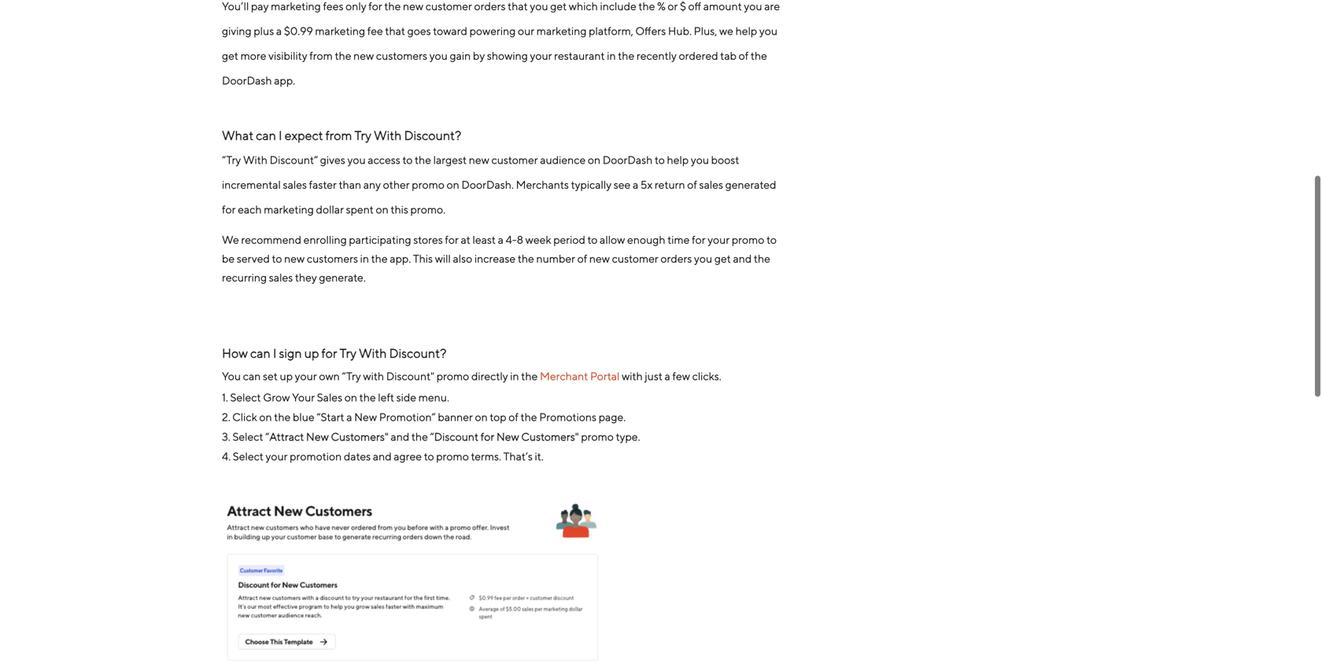 Task type: locate. For each thing, give the bounding box(es) containing it.
0 horizontal spatial "try
[[222, 154, 241, 167]]

a right "start on the bottom of page
[[347, 411, 352, 424]]

few
[[673, 370, 691, 383]]

on up typically
[[588, 154, 601, 167]]

or
[[668, 0, 678, 13]]

2 vertical spatial get
[[715, 253, 731, 266]]

1 vertical spatial i
[[273, 346, 277, 361]]

1 horizontal spatial customers
[[376, 49, 428, 62]]

1 horizontal spatial orders
[[661, 253, 692, 266]]

new right "start on the bottom of page
[[354, 411, 377, 424]]

restaurant
[[554, 49, 605, 62]]

1 vertical spatial "try
[[342, 370, 361, 383]]

"try down what on the left of the page
[[222, 154, 241, 167]]

customers inside we recommend enrolling participating stores for at least a 4-8 week period to allow enough time for your promo to be served to new customers in the app. this will also increase the number of new customer orders you get and the recurring sales they generate.
[[307, 253, 358, 266]]

0 horizontal spatial app.
[[274, 74, 295, 87]]

a inside 1. select grow your sales on the left side menu. 2. click on the blue "start a new promotion" banner on top of the promotions page. 3. select " attract new customers" and the " discount for new customers" promo type. 4. select your promotion dates and agree to promo terms. that's it.
[[347, 411, 352, 424]]

the left merchant
[[522, 370, 538, 383]]

your inside we recommend enrolling participating stores for at least a 4-8 week period to allow enough time for your promo to be served to new customers in the app. this will also increase the number of new customer orders you get and the recurring sales they generate.
[[708, 234, 730, 247]]

2 vertical spatial select
[[233, 450, 264, 463]]

from up gives at top left
[[326, 128, 352, 143]]

app. left the this
[[390, 253, 411, 266]]

1 vertical spatial customers
[[307, 253, 358, 266]]

1 with from the left
[[363, 370, 384, 383]]

gain
[[450, 49, 471, 62]]

amount
[[704, 0, 742, 13]]

can for you
[[243, 370, 261, 383]]

try
[[355, 128, 372, 143], [340, 346, 357, 361]]

customers down enrolling at the left
[[307, 253, 358, 266]]

in down platform,
[[607, 49, 616, 62]]

0 horizontal spatial help
[[667, 154, 689, 167]]

that's
[[504, 450, 533, 463]]

of down period
[[578, 253, 588, 266]]

the
[[385, 0, 401, 13], [639, 0, 655, 13], [335, 49, 352, 62], [618, 49, 635, 62], [751, 49, 768, 62], [415, 154, 432, 167], [371, 253, 388, 266], [518, 253, 535, 266], [754, 253, 771, 266], [522, 370, 538, 383], [360, 391, 376, 404], [274, 411, 291, 424], [521, 411, 537, 424], [412, 431, 428, 444]]

2 horizontal spatial get
[[715, 253, 731, 266]]

doordash down more
[[222, 74, 272, 87]]

0 horizontal spatial "
[[265, 431, 270, 444]]

customers" up dates
[[331, 431, 389, 444]]

0 vertical spatial help
[[736, 25, 758, 38]]

1 vertical spatial try
[[340, 346, 357, 361]]

doordash.
[[462, 178, 514, 191]]

the inside "try with discount" gives you access to the largest new customer audience on doordash to help you boost incremental sales faster than any other promo on doordash. merchants typically see a 5x return of sales generated for each marketing dollar spent on this promo.
[[415, 154, 432, 167]]

terms.
[[471, 450, 502, 463]]

discount? up "discount""
[[389, 346, 447, 361]]

in
[[607, 49, 616, 62], [360, 253, 369, 266], [511, 370, 519, 383]]

"try right own
[[342, 370, 361, 383]]

for right the only
[[369, 0, 382, 13]]

a inside you'll pay marketing fees only for the new customer orders that you get which include the % or $ off amount you are giving plus a $0.99 marketing fee that goes toward powering our marketing platform, offers hub. plus, we help you get more visibility from the new customers you gain by showing your restaurant in the recently ordered tab of the doordash app.
[[276, 25, 282, 38]]

can for how
[[250, 346, 271, 361]]

select down click
[[233, 431, 263, 444]]

orders down time
[[661, 253, 692, 266]]

your down 'attract'
[[266, 450, 288, 463]]

of right the return
[[688, 178, 698, 191]]

and down generated
[[733, 253, 752, 266]]

2 " from the left
[[430, 431, 434, 444]]

hub.
[[668, 25, 692, 38]]

on right sales
[[345, 391, 357, 404]]

of inside you'll pay marketing fees only for the new customer orders that you get which include the % or $ off amount you are giving plus a $0.99 marketing fee that goes toward powering our marketing platform, offers hub. plus, we help you get more visibility from the new customers you gain by showing your restaurant in the recently ordered tab of the doordash app.
[[739, 49, 749, 62]]

new down top
[[497, 431, 520, 444]]

0 horizontal spatial customers"
[[331, 431, 389, 444]]

2 vertical spatial can
[[243, 370, 261, 383]]

of inside "try with discount" gives you access to the largest new customer audience on doordash to help you boost incremental sales faster than any other promo on doordash. merchants typically see a 5x return of sales generated for each marketing dollar spent on this promo.
[[688, 178, 698, 191]]

0 horizontal spatial get
[[222, 49, 239, 62]]

blue
[[293, 411, 315, 424]]

a left '5x' on the left
[[633, 178, 639, 191]]

0 vertical spatial up
[[304, 346, 319, 361]]

a left few
[[665, 370, 671, 383]]

marketing up recommend on the top left of page
[[264, 203, 314, 216]]

doordash
[[222, 74, 272, 87], [603, 154, 653, 167]]

type.
[[616, 431, 641, 444]]

on left top
[[475, 411, 488, 424]]

2 horizontal spatial in
[[607, 49, 616, 62]]

the right the only
[[385, 0, 401, 13]]

1 vertical spatial doordash
[[603, 154, 653, 167]]

1 horizontal spatial in
[[511, 370, 519, 383]]

up right 'sign'
[[304, 346, 319, 361]]

of inside we recommend enrolling participating stores for at least a 4-8 week period to allow enough time for your promo to be served to new customers in the app. this will also increase the number of new customer orders you get and the recurring sales they generate.
[[578, 253, 588, 266]]

i left expect
[[279, 128, 282, 143]]

grow
[[263, 391, 290, 404]]

1 horizontal spatial with
[[622, 370, 643, 383]]

stores
[[414, 234, 443, 247]]

your right time
[[708, 234, 730, 247]]

that right fee
[[385, 25, 406, 38]]

you
[[530, 0, 548, 13], [744, 0, 763, 13], [760, 25, 778, 38], [430, 49, 448, 62], [348, 154, 366, 167], [691, 154, 710, 167], [695, 253, 713, 266]]

1 horizontal spatial help
[[736, 25, 758, 38]]

expect
[[285, 128, 323, 143]]

time
[[668, 234, 690, 247]]

marketing up $0.99
[[271, 0, 321, 13]]

"try inside "try with discount" gives you access to the largest new customer audience on doordash to help you boost incremental sales faster than any other promo on doordash. merchants typically see a 5x return of sales generated for each marketing dollar spent on this promo.
[[222, 154, 241, 167]]

orders
[[474, 0, 506, 13], [661, 253, 692, 266]]

0 horizontal spatial customers
[[307, 253, 358, 266]]

0 vertical spatial i
[[279, 128, 282, 143]]

new up goes
[[403, 0, 424, 13]]

" down grow at left
[[265, 431, 270, 444]]

app. down the visibility
[[274, 74, 295, 87]]

new up doordash.
[[469, 154, 490, 167]]

get
[[551, 0, 567, 13], [222, 49, 239, 62], [715, 253, 731, 266]]

customer down enough
[[612, 253, 659, 266]]

1 horizontal spatial "
[[430, 431, 434, 444]]

and right dates
[[373, 450, 392, 463]]

you'll
[[222, 0, 249, 13]]

enrolling
[[304, 234, 347, 247]]

try up own
[[340, 346, 357, 361]]

discount? up largest
[[404, 128, 462, 143]]

"start
[[317, 411, 345, 424]]

can right what on the left of the page
[[256, 128, 276, 143]]

a inside "try with discount" gives you access to the largest new customer audience on doordash to help you boost incremental sales faster than any other promo on doordash. merchants typically see a 5x return of sales generated for each marketing dollar spent on this promo.
[[633, 178, 639, 191]]

can for what
[[256, 128, 276, 143]]

customer up toward
[[426, 0, 472, 13]]

customers"
[[331, 431, 389, 444], [522, 431, 579, 444]]

0 horizontal spatial new
[[306, 431, 329, 444]]

to right agree
[[424, 450, 434, 463]]

can
[[256, 128, 276, 143], [250, 346, 271, 361], [243, 370, 261, 383]]

you'll pay marketing fees only for the new customer orders that you get which include the % or $ off amount you are giving plus a $0.99 marketing fee that goes toward powering our marketing platform, offers hub. plus, we help you get more visibility from the new customers you gain by showing your restaurant in the recently ordered tab of the doordash app.
[[222, 0, 783, 87]]

0 vertical spatial in
[[607, 49, 616, 62]]

select right 4.
[[233, 450, 264, 463]]

this
[[391, 203, 409, 216]]

for up terms.
[[481, 431, 495, 444]]

1 vertical spatial app.
[[390, 253, 411, 266]]

i for sign
[[273, 346, 277, 361]]

1 vertical spatial help
[[667, 154, 689, 167]]

audience
[[540, 154, 586, 167]]

with
[[374, 128, 402, 143], [243, 154, 268, 167], [359, 346, 387, 361]]

1.
[[222, 391, 228, 404]]

with up "discount""
[[359, 346, 387, 361]]

1 horizontal spatial app.
[[390, 253, 411, 266]]

marketing
[[271, 0, 321, 13], [315, 25, 365, 38], [537, 25, 587, 38], [264, 203, 314, 216]]

doordash up see
[[603, 154, 653, 167]]

customers" up it.
[[522, 431, 579, 444]]

this
[[413, 253, 433, 266]]

of right top
[[509, 411, 519, 424]]

the right 'tab'
[[751, 49, 768, 62]]

promotion"
[[379, 411, 436, 424]]

1 vertical spatial with
[[243, 154, 268, 167]]

merchants
[[516, 178, 569, 191]]

0 vertical spatial "try
[[222, 154, 241, 167]]

app. inside we recommend enrolling participating stores for at least a 4-8 week period to allow enough time for your promo to be served to new customers in the app. this will also increase the number of new customer orders you get and the recurring sales they generate.
[[390, 253, 411, 266]]

0 vertical spatial select
[[230, 391, 261, 404]]

0 vertical spatial from
[[310, 49, 333, 62]]

sales
[[283, 178, 307, 191], [700, 178, 724, 191], [269, 271, 293, 284]]

off
[[689, 0, 702, 13]]

0 horizontal spatial i
[[273, 346, 277, 361]]

side
[[397, 391, 417, 404]]

4.
[[222, 450, 231, 463]]

with up left
[[363, 370, 384, 383]]

0 horizontal spatial customer
[[426, 0, 472, 13]]

0 vertical spatial and
[[733, 253, 752, 266]]

orders up the powering
[[474, 0, 506, 13]]

the left largest
[[415, 154, 432, 167]]

marketing up restaurant at top
[[537, 25, 587, 38]]

2 horizontal spatial customer
[[612, 253, 659, 266]]

can left set
[[243, 370, 261, 383]]

customers down goes
[[376, 49, 428, 62]]

0 horizontal spatial up
[[280, 370, 293, 383]]

least
[[473, 234, 496, 247]]

to up the return
[[655, 154, 665, 167]]

on left this
[[376, 203, 389, 216]]

i left 'sign'
[[273, 346, 277, 361]]

try up access
[[355, 128, 372, 143]]

can up set
[[250, 346, 271, 361]]

enough
[[628, 234, 666, 247]]

help up the return
[[667, 154, 689, 167]]

0 horizontal spatial orders
[[474, 0, 506, 13]]

the up agree
[[412, 431, 428, 444]]

on down largest
[[447, 178, 460, 191]]

customer up doordash.
[[492, 154, 538, 167]]

directly
[[472, 370, 508, 383]]

increase
[[475, 253, 516, 266]]

a inside we recommend enrolling participating stores for at least a 4-8 week period to allow enough time for your promo to be served to new customers in the app. this will also increase the number of new customer orders you get and the recurring sales they generate.
[[498, 234, 504, 247]]

1 horizontal spatial that
[[508, 0, 528, 13]]

the right top
[[521, 411, 537, 424]]

for inside you'll pay marketing fees only for the new customer orders that you get which include the % or $ off amount you are giving plus a $0.99 marketing fee that goes toward powering our marketing platform, offers hub. plus, we help you get more visibility from the new customers you gain by showing your restaurant in the recently ordered tab of the doordash app.
[[369, 0, 382, 13]]

1 horizontal spatial "try
[[342, 370, 361, 383]]

promo up promo.
[[412, 178, 445, 191]]

new
[[354, 411, 377, 424], [306, 431, 329, 444], [497, 431, 520, 444]]

1 vertical spatial orders
[[661, 253, 692, 266]]

1 vertical spatial that
[[385, 25, 406, 38]]

2 vertical spatial in
[[511, 370, 519, 383]]

customers
[[376, 49, 428, 62], [307, 253, 358, 266]]

1 vertical spatial can
[[250, 346, 271, 361]]

the left left
[[360, 391, 376, 404]]

sales left they
[[269, 271, 293, 284]]

the down platform,
[[618, 49, 635, 62]]

0 vertical spatial customers
[[376, 49, 428, 62]]

" down promotion"
[[430, 431, 434, 444]]

to
[[403, 154, 413, 167], [655, 154, 665, 167], [588, 234, 598, 247], [767, 234, 777, 247], [272, 253, 282, 266], [424, 450, 434, 463]]

2 vertical spatial customer
[[612, 253, 659, 266]]

0 vertical spatial customer
[[426, 0, 472, 13]]

promo
[[412, 178, 445, 191], [732, 234, 765, 247], [437, 370, 470, 383], [581, 431, 614, 444], [436, 450, 469, 463]]

app. inside you'll pay marketing fees only for the new customer orders that you get which include the % or $ off amount you are giving plus a $0.99 marketing fee that goes toward powering our marketing platform, offers hub. plus, we help you get more visibility from the new customers you gain by showing your restaurant in the recently ordered tab of the doordash app.
[[274, 74, 295, 87]]

select
[[230, 391, 261, 404], [233, 431, 263, 444], [233, 450, 264, 463]]

we
[[222, 234, 239, 247]]

0 vertical spatial can
[[256, 128, 276, 143]]

sales down discount"
[[283, 178, 307, 191]]

with
[[363, 370, 384, 383], [622, 370, 643, 383]]

0 horizontal spatial doordash
[[222, 74, 272, 87]]

toward
[[433, 25, 468, 38]]

0 vertical spatial app.
[[274, 74, 295, 87]]

and down promotion"
[[391, 431, 410, 444]]

1 vertical spatial in
[[360, 253, 369, 266]]

of
[[739, 49, 749, 62], [688, 178, 698, 191], [578, 253, 588, 266], [509, 411, 519, 424]]

0 horizontal spatial that
[[385, 25, 406, 38]]

0 vertical spatial try
[[355, 128, 372, 143]]

see
[[614, 178, 631, 191]]

2 vertical spatial and
[[373, 450, 392, 463]]

promotion
[[290, 450, 342, 463]]

promo inside we recommend enrolling participating stores for at least a 4-8 week period to allow enough time for your promo to be served to new customers in the app. this will also increase the number of new customer orders you get and the recurring sales they generate.
[[732, 234, 765, 247]]

1 horizontal spatial customers"
[[522, 431, 579, 444]]

1 horizontal spatial customer
[[492, 154, 538, 167]]

0 vertical spatial discount?
[[404, 128, 462, 143]]

for left each
[[222, 203, 236, 216]]

0 horizontal spatial in
[[360, 253, 369, 266]]

you
[[222, 370, 241, 383]]

your inside 1. select grow your sales on the left side menu. 2. click on the blue "start a new promotion" banner on top of the promotions page. 3. select " attract new customers" and the " discount for new customers" promo type. 4. select your promotion dates and agree to promo terms. that's it.
[[266, 450, 288, 463]]

1 vertical spatial customer
[[492, 154, 538, 167]]

just
[[645, 370, 663, 383]]

of right 'tab'
[[739, 49, 749, 62]]

"try
[[222, 154, 241, 167], [342, 370, 361, 383]]

8
[[517, 234, 524, 247]]

0 horizontal spatial with
[[363, 370, 384, 383]]

a right plus
[[276, 25, 282, 38]]

i
[[279, 128, 282, 143], [273, 346, 277, 361]]

powering
[[470, 25, 516, 38]]

for left at
[[445, 234, 459, 247]]

0 vertical spatial get
[[551, 0, 567, 13]]

select up click
[[230, 391, 261, 404]]

a left 4-
[[498, 234, 504, 247]]

largest
[[434, 154, 467, 167]]

help
[[736, 25, 758, 38], [667, 154, 689, 167]]

will
[[435, 253, 451, 266]]

1 horizontal spatial i
[[279, 128, 282, 143]]

and
[[733, 253, 752, 266], [391, 431, 410, 444], [373, 450, 392, 463]]

0 vertical spatial doordash
[[222, 74, 272, 87]]

with left just
[[622, 370, 643, 383]]

1 horizontal spatial doordash
[[603, 154, 653, 167]]

your down our
[[530, 49, 552, 62]]

a
[[276, 25, 282, 38], [633, 178, 639, 191], [498, 234, 504, 247], [665, 370, 671, 383], [347, 411, 352, 424]]

up right set
[[280, 370, 293, 383]]

with up incremental
[[243, 154, 268, 167]]

the down 'fees'
[[335, 49, 352, 62]]

new up promotion in the bottom of the page
[[306, 431, 329, 444]]

1 vertical spatial get
[[222, 49, 239, 62]]

0 vertical spatial orders
[[474, 0, 506, 13]]

to inside 1. select grow your sales on the left side menu. 2. click on the blue "start a new promotion" banner on top of the promotions page. 3. select " attract new customers" and the " discount for new customers" promo type. 4. select your promotion dates and agree to promo terms. that's it.
[[424, 450, 434, 463]]

sales inside we recommend enrolling participating stores for at least a 4-8 week period to allow enough time for your promo to be served to new customers in the app. this will also increase the number of new customer orders you get and the recurring sales they generate.
[[269, 271, 293, 284]]

help inside "try with discount" gives you access to the largest new customer audience on doordash to help you boost incremental sales faster than any other promo on doordash. merchants typically see a 5x return of sales generated for each marketing dollar spent on this promo.
[[667, 154, 689, 167]]

1 horizontal spatial up
[[304, 346, 319, 361]]

incremental
[[222, 178, 281, 191]]

1 vertical spatial from
[[326, 128, 352, 143]]

1 horizontal spatial new
[[354, 411, 377, 424]]

the up 'attract'
[[274, 411, 291, 424]]

allow
[[600, 234, 626, 247]]

1 vertical spatial select
[[233, 431, 263, 444]]

from inside you'll pay marketing fees only for the new customer orders that you get which include the % or $ off amount you are giving plus a $0.99 marketing fee that goes toward powering our marketing platform, offers hub. plus, we help you get more visibility from the new customers you gain by showing your restaurant in the recently ordered tab of the doordash app.
[[310, 49, 333, 62]]

2 customers" from the left
[[522, 431, 579, 444]]



Task type: vqa. For each thing, say whether or not it's contained in the screenshot.
the rightmost Check
no



Task type: describe. For each thing, give the bounding box(es) containing it.
4-
[[506, 234, 517, 247]]

in inside we recommend enrolling participating stores for at least a 4-8 week period to allow enough time for your promo to be served to new customers in the app. this will also increase the number of new customer orders you get and the recurring sales they generate.
[[360, 253, 369, 266]]

orders inside we recommend enrolling participating stores for at least a 4-8 week period to allow enough time for your promo to be served to new customers in the app. this will also increase the number of new customer orders you get and the recurring sales they generate.
[[661, 253, 692, 266]]

2 with from the left
[[622, 370, 643, 383]]

it.
[[535, 450, 544, 463]]

1 " from the left
[[265, 431, 270, 444]]

be
[[222, 253, 235, 266]]

plus
[[254, 25, 274, 38]]

other
[[383, 178, 410, 191]]

click
[[233, 411, 257, 424]]

they
[[295, 271, 317, 284]]

in inside you'll pay marketing fees only for the new customer orders that you get which include the % or $ off amount you are giving plus a $0.99 marketing fee that goes toward powering our marketing platform, offers hub. plus, we help you get more visibility from the new customers you gain by showing your restaurant in the recently ordered tab of the doordash app.
[[607, 49, 616, 62]]

your up 'your'
[[295, 370, 317, 383]]

with inside "try with discount" gives you access to the largest new customer audience on doordash to help you boost incremental sales faster than any other promo on doordash. merchants typically see a 5x return of sales generated for each marketing dollar spent on this promo.
[[243, 154, 268, 167]]

generated
[[726, 178, 777, 191]]

what can i expect from try with discount?
[[222, 128, 462, 143]]

and inside we recommend enrolling participating stores for at least a 4-8 week period to allow enough time for your promo to be served to new customers in the app. this will also increase the number of new customer orders you get and the recurring sales they generate.
[[733, 253, 752, 266]]

promo down page.
[[581, 431, 614, 444]]

of inside 1. select grow your sales on the left side menu. 2. click on the blue "start a new promotion" banner on top of the promotions page. 3. select " attract new customers" and the " discount for new customers" promo type. 4. select your promotion dates and agree to promo terms. that's it.
[[509, 411, 519, 424]]

platform,
[[589, 25, 634, 38]]

own
[[319, 370, 340, 383]]

we
[[720, 25, 734, 38]]

you can set up your own "try with discount" promo directly in the merchant portal with just a few clicks.
[[222, 370, 724, 383]]

new down fee
[[354, 49, 374, 62]]

tab
[[721, 49, 737, 62]]

number
[[537, 253, 576, 266]]

1 vertical spatial and
[[391, 431, 410, 444]]

marketing down 'fees'
[[315, 25, 365, 38]]

marketing inside "try with discount" gives you access to the largest new customer audience on doordash to help you boost incremental sales faster than any other promo on doordash. merchants typically see a 5x return of sales generated for each marketing dollar spent on this promo.
[[264, 203, 314, 216]]

1 vertical spatial up
[[280, 370, 293, 383]]

faster
[[309, 178, 337, 191]]

access
[[368, 154, 401, 167]]

$0.99
[[284, 25, 313, 38]]

1 customers" from the left
[[331, 431, 389, 444]]

customer inside we recommend enrolling participating stores for at least a 4-8 week period to allow enough time for your promo to be served to new customers in the app. this will also increase the number of new customer orders you get and the recurring sales they generate.
[[612, 253, 659, 266]]

any
[[364, 178, 381, 191]]

we recommend enrolling participating stores for at least a 4-8 week period to allow enough time for your promo to be served to new customers in the app. this will also increase the number of new customer orders you get and the recurring sales they generate.
[[222, 234, 779, 284]]

fee
[[368, 25, 383, 38]]

the left %
[[639, 0, 655, 13]]

promo inside "try with discount" gives you access to the largest new customer audience on doordash to help you boost incremental sales faster than any other promo on doordash. merchants typically see a 5x return of sales generated for each marketing dollar spent on this promo.
[[412, 178, 445, 191]]

page.
[[599, 411, 626, 424]]

2.
[[222, 411, 230, 424]]

promo.
[[411, 203, 446, 216]]

0 vertical spatial that
[[508, 0, 528, 13]]

the down generated
[[754, 253, 771, 266]]

recommend
[[241, 234, 302, 247]]

2 vertical spatial with
[[359, 346, 387, 361]]

$
[[680, 0, 687, 13]]

banner
[[438, 411, 473, 424]]

discount"
[[270, 154, 318, 167]]

period
[[554, 234, 586, 247]]

fees
[[323, 0, 344, 13]]

what
[[222, 128, 254, 143]]

left
[[378, 391, 394, 404]]

for up own
[[322, 346, 337, 361]]

new up they
[[284, 253, 305, 266]]

also
[[453, 253, 473, 266]]

customer inside "try with discount" gives you access to the largest new customer audience on doordash to help you boost incremental sales faster than any other promo on doordash. merchants typically see a 5x return of sales generated for each marketing dollar spent on this promo.
[[492, 154, 538, 167]]

discount
[[434, 431, 479, 444]]

your
[[292, 391, 315, 404]]

by
[[473, 49, 485, 62]]

new down allow
[[590, 253, 610, 266]]

you inside we recommend enrolling participating stores for at least a 4-8 week period to allow enough time for your promo to be served to new customers in the app. this will also increase the number of new customer orders you get and the recurring sales they generate.
[[695, 253, 713, 266]]

for right time
[[692, 234, 706, 247]]

doordash inside you'll pay marketing fees only for the new customer orders that you get which include the % or $ off amount you are giving plus a $0.99 marketing fee that goes toward powering our marketing platform, offers hub. plus, we help you get more visibility from the new customers you gain by showing your restaurant in the recently ordered tab of the doordash app.
[[222, 74, 272, 87]]

goes
[[408, 25, 431, 38]]

2 horizontal spatial new
[[497, 431, 520, 444]]

how can i sign up for try with discount?
[[222, 346, 447, 361]]

to down generated
[[767, 234, 777, 247]]

the down the 8
[[518, 253, 535, 266]]

are
[[765, 0, 780, 13]]

gives
[[320, 154, 346, 167]]

merchant
[[540, 370, 588, 383]]

customer inside you'll pay marketing fees only for the new customer orders that you get which include the % or $ off amount you are giving plus a $0.99 marketing fee that goes toward powering our marketing platform, offers hub. plus, we help you get more visibility from the new customers you gain by showing your restaurant in the recently ordered tab of the doordash app.
[[426, 0, 472, 13]]

promo down discount
[[436, 450, 469, 463]]

spent
[[346, 203, 374, 216]]

0 vertical spatial with
[[374, 128, 402, 143]]

%
[[658, 0, 666, 13]]

portal
[[591, 370, 620, 383]]

include
[[600, 0, 637, 13]]

your inside you'll pay marketing fees only for the new customer orders that you get which include the % or $ off amount you are giving plus a $0.99 marketing fee that goes toward powering our marketing platform, offers hub. plus, we help you get more visibility from the new customers you gain by showing your restaurant in the recently ordered tab of the doordash app.
[[530, 49, 552, 62]]

which
[[569, 0, 598, 13]]

get inside we recommend enrolling participating stores for at least a 4-8 week period to allow enough time for your promo to be served to new customers in the app. this will also increase the number of new customer orders you get and the recurring sales they generate.
[[715, 253, 731, 266]]

pay
[[251, 0, 269, 13]]

top
[[490, 411, 507, 424]]

week
[[526, 234, 552, 247]]

than
[[339, 178, 362, 191]]

generate.
[[319, 271, 366, 284]]

menu.
[[419, 391, 450, 404]]

sign
[[279, 346, 302, 361]]

how
[[222, 346, 248, 361]]

showing
[[487, 49, 528, 62]]

each
[[238, 203, 262, 216]]

the down participating
[[371, 253, 388, 266]]

boost
[[712, 154, 740, 167]]

clicks.
[[693, 370, 722, 383]]

sales down boost
[[700, 178, 724, 191]]

5x
[[641, 178, 653, 191]]

for inside 1. select grow your sales on the left side menu. 2. click on the blue "start a new promotion" banner on top of the promotions page. 3. select " attract new customers" and the " discount for new customers" promo type. 4. select your promotion dates and agree to promo terms. that's it.
[[481, 431, 495, 444]]

giving
[[222, 25, 252, 38]]

to left allow
[[588, 234, 598, 247]]

1 horizontal spatial get
[[551, 0, 567, 13]]

to down recommend on the top left of page
[[272, 253, 282, 266]]

typically
[[571, 178, 612, 191]]

merchant portal link
[[540, 370, 620, 383]]

on right click
[[259, 411, 272, 424]]

"try with discount" gives you access to the largest new customer audience on doordash to help you boost incremental sales faster than any other promo on doordash. merchants typically see a 5x return of sales generated for each marketing dollar spent on this promo.
[[222, 154, 779, 216]]

dollar
[[316, 203, 344, 216]]

our
[[518, 25, 535, 38]]

recurring
[[222, 271, 267, 284]]

to right access
[[403, 154, 413, 167]]

doordash inside "try with discount" gives you access to the largest new customer audience on doordash to help you boost incremental sales faster than any other promo on doordash. merchants typically see a 5x return of sales generated for each marketing dollar spent on this promo.
[[603, 154, 653, 167]]

i for expect
[[279, 128, 282, 143]]

more
[[241, 49, 267, 62]]

help inside you'll pay marketing fees only for the new customer orders that you get which include the % or $ off amount you are giving plus a $0.99 marketing fee that goes toward powering our marketing platform, offers hub. plus, we help you get more visibility from the new customers you gain by showing your restaurant in the recently ordered tab of the doordash app.
[[736, 25, 758, 38]]

1 vertical spatial discount?
[[389, 346, 447, 361]]

only
[[346, 0, 367, 13]]

promotions
[[540, 411, 597, 424]]

orders inside you'll pay marketing fees only for the new customer orders that you get which include the % or $ off amount you are giving plus a $0.99 marketing fee that goes toward powering our marketing platform, offers hub. plus, we help you get more visibility from the new customers you gain by showing your restaurant in the recently ordered tab of the doordash app.
[[474, 0, 506, 13]]

user-added image image
[[222, 499, 616, 667]]

offers
[[636, 25, 666, 38]]

discount"
[[386, 370, 435, 383]]

for inside "try with discount" gives you access to the largest new customer audience on doordash to help you boost incremental sales faster than any other promo on doordash. merchants typically see a 5x return of sales generated for each marketing dollar spent on this promo.
[[222, 203, 236, 216]]

recently
[[637, 49, 677, 62]]

customers inside you'll pay marketing fees only for the new customer orders that you get which include the % or $ off amount you are giving plus a $0.99 marketing fee that goes toward powering our marketing platform, offers hub. plus, we help you get more visibility from the new customers you gain by showing your restaurant in the recently ordered tab of the doordash app.
[[376, 49, 428, 62]]

1. select grow your sales on the left side menu. 2. click on the blue "start a new promotion" banner on top of the promotions page. 3. select " attract new customers" and the " discount for new customers" promo type. 4. select your promotion dates and agree to promo terms. that's it.
[[222, 391, 643, 463]]

promo up menu.
[[437, 370, 470, 383]]

new inside "try with discount" gives you access to the largest new customer audience on doordash to help you boost incremental sales faster than any other promo on doordash. merchants typically see a 5x return of sales generated for each marketing dollar spent on this promo.
[[469, 154, 490, 167]]

dates
[[344, 450, 371, 463]]



